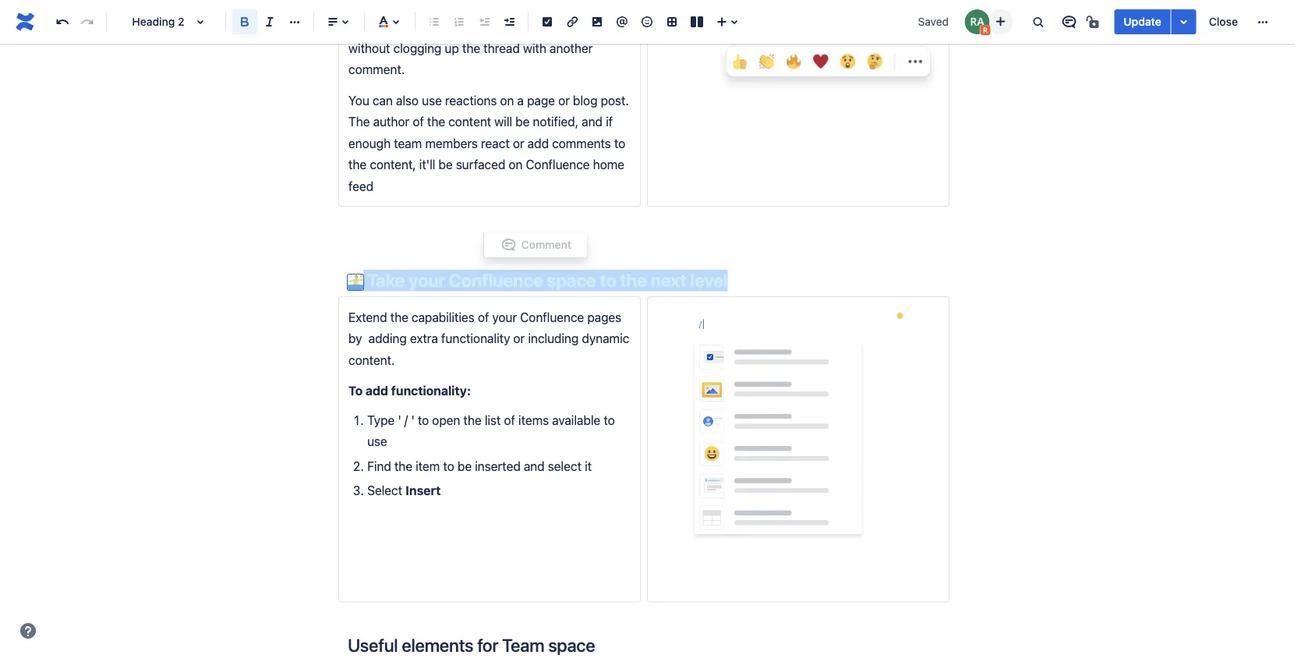 Task type: locate. For each thing, give the bounding box(es) containing it.
link image
[[563, 12, 582, 31]]

bold ⌘b image
[[236, 12, 254, 31]]

if
[[606, 114, 613, 129]]

on down react
[[509, 157, 523, 172]]

find the item to be inserted and select it
[[367, 458, 592, 473]]

ruby anderson image
[[965, 9, 990, 34]]

0 vertical spatial use
[[422, 93, 442, 108]]

emoji image
[[638, 12, 657, 31]]

on
[[500, 93, 514, 108], [509, 157, 523, 172]]

0 vertical spatial and
[[582, 114, 603, 129]]

thread
[[484, 41, 520, 56]]

take
[[367, 270, 405, 291]]

1 horizontal spatial use
[[422, 93, 442, 108]]

1 horizontal spatial a
[[577, 0, 584, 13]]

to
[[516, 0, 527, 13], [614, 136, 626, 150], [600, 270, 617, 291], [418, 412, 429, 427], [604, 412, 615, 427], [443, 458, 454, 473]]

1 horizontal spatial your
[[492, 310, 517, 325]]

and left if
[[582, 114, 603, 129]]

find
[[367, 458, 391, 473]]

you've
[[497, 19, 533, 34]]

to up pages
[[600, 270, 617, 291]]

the right up
[[462, 41, 480, 56]]

the inside extend the capabilities of your confluence pages by  adding extra functionality or including dynamic content.
[[390, 310, 409, 325]]

elements
[[402, 634, 474, 655]]

1 vertical spatial be
[[439, 157, 453, 172]]

reactions
[[374, 0, 425, 13], [445, 93, 497, 108]]

0 vertical spatial add
[[528, 136, 549, 150]]

update
[[1124, 15, 1162, 28]]

0 vertical spatial your
[[409, 270, 445, 291]]

align left image
[[324, 12, 342, 31]]

:man_playing_water_polo: image
[[348, 274, 363, 290]]

2 ' from the left
[[411, 412, 415, 427]]

of right 'list' on the bottom of page
[[504, 412, 515, 427]]

seen
[[536, 19, 563, 34]]

space up pages
[[547, 270, 596, 291]]

1 horizontal spatial and
[[582, 114, 603, 129]]

0 horizontal spatial and
[[524, 458, 545, 473]]

a
[[577, 0, 584, 13], [517, 93, 524, 108]]

author
[[373, 114, 410, 129]]

' right /
[[411, 412, 415, 427]]

of up functionality
[[478, 310, 489, 325]]

pages
[[587, 310, 622, 325]]

your
[[409, 270, 445, 291], [492, 310, 517, 325]]

comment icon image
[[1060, 12, 1079, 31]]

select
[[548, 458, 582, 473]]

will
[[495, 114, 512, 129]]

2 vertical spatial confluence
[[520, 310, 584, 325]]

use right also
[[422, 93, 442, 108]]

be right it'll
[[439, 157, 453, 172]]

1 horizontal spatial of
[[478, 310, 489, 325]]

next
[[651, 270, 687, 291]]

useful
[[348, 634, 398, 655]]

2 vertical spatial of
[[504, 412, 515, 427]]

confluence down comments
[[526, 157, 590, 172]]

feed
[[349, 178, 374, 193]]

with
[[523, 41, 547, 56]]

confluence image
[[12, 9, 37, 34], [12, 9, 37, 34]]

be
[[516, 114, 530, 129], [439, 157, 453, 172], [458, 458, 472, 473]]

confluence up including
[[520, 310, 584, 325]]

you can also use reactions on a page or blog post. the author of the content will be notified, and if enough team members react or add comments to the content, it'll be surfaced on confluence home feed
[[349, 93, 632, 193]]

0 vertical spatial reactions
[[374, 0, 425, 13]]

content
[[449, 114, 491, 129]]

a up one
[[577, 0, 584, 13]]

0 vertical spatial a
[[577, 0, 584, 13]]

' left /
[[398, 412, 401, 427]]

1 vertical spatial of
[[478, 310, 489, 325]]

and left select on the bottom of the page
[[524, 458, 545, 473]]

add right "to"
[[366, 383, 388, 398]]

one
[[567, 19, 587, 34]]

space right the team
[[548, 634, 595, 655]]

outdent ⇧tab image
[[475, 12, 494, 31]]

reactions up comment
[[374, 0, 425, 13]]

item
[[416, 458, 440, 473]]

1 vertical spatial a
[[517, 93, 524, 108]]

be right will in the left top of the page
[[516, 114, 530, 129]]

or inside use reactions when you want to support a comment or acknowledge you've seen one without clogging up the thread with another comment.
[[405, 19, 416, 34]]

the right find
[[394, 458, 413, 473]]

the left 'list' on the bottom of page
[[464, 412, 482, 427]]

redo ⌘⇧z image
[[78, 12, 97, 31]]

the up adding
[[390, 310, 409, 325]]

space
[[547, 270, 596, 291], [548, 634, 595, 655]]

of inside the type ' / ' to open the list of items available to use
[[504, 412, 515, 427]]

0 horizontal spatial reactions
[[374, 0, 425, 13]]

to right available
[[604, 412, 615, 427]]

use down 'type'
[[367, 434, 387, 449]]

adjust update settings image
[[1175, 12, 1194, 31]]

0 vertical spatial on
[[500, 93, 514, 108]]

heading
[[132, 15, 175, 28]]

without
[[349, 41, 390, 56]]

also
[[396, 93, 419, 108]]

use
[[422, 93, 442, 108], [367, 434, 387, 449]]

of up team
[[413, 114, 424, 129]]

close
[[1209, 15, 1238, 28]]

italic ⌘i image
[[260, 12, 279, 31]]

extra
[[410, 331, 438, 346]]

when
[[429, 0, 459, 13]]

or left including
[[513, 331, 525, 346]]

extend
[[349, 310, 387, 325]]

use inside the type ' / ' to open the list of items available to use
[[367, 434, 387, 449]]

to up 'home'
[[614, 136, 626, 150]]

including
[[528, 331, 579, 346]]

the
[[349, 114, 370, 129]]

1 horizontal spatial '
[[411, 412, 415, 427]]

1 vertical spatial your
[[492, 310, 517, 325]]

0 vertical spatial of
[[413, 114, 424, 129]]

1 vertical spatial and
[[524, 458, 545, 473]]

2 horizontal spatial be
[[516, 114, 530, 129]]

a left page
[[517, 93, 524, 108]]

1 horizontal spatial reactions
[[445, 93, 497, 108]]

confluence inside you can also use reactions on a page or blog post. the author of the content will be notified, and if enough team members react or add comments to the content, it'll be surfaced on confluence home feed
[[526, 157, 590, 172]]

2 horizontal spatial of
[[504, 412, 515, 427]]

1 horizontal spatial be
[[458, 458, 472, 473]]

and
[[582, 114, 603, 129], [524, 458, 545, 473]]

or
[[405, 19, 416, 34], [558, 93, 570, 108], [513, 136, 525, 150], [513, 331, 525, 346]]

0 vertical spatial confluence
[[526, 157, 590, 172]]

reactions up content
[[445, 93, 497, 108]]

type ' / ' to open the list of items available to use
[[367, 412, 618, 449]]

notified,
[[533, 114, 579, 129]]

add
[[528, 136, 549, 150], [366, 383, 388, 398]]

mention image
[[613, 12, 632, 31]]

on up will in the left top of the page
[[500, 93, 514, 108]]

2 vertical spatial be
[[458, 458, 472, 473]]

1 ' from the left
[[398, 412, 401, 427]]

the inside use reactions when you want to support a comment or acknowledge you've seen one without clogging up the thread with another comment.
[[462, 41, 480, 56]]

enough
[[349, 136, 391, 150]]

confluence
[[526, 157, 590, 172], [449, 270, 543, 291], [520, 310, 584, 325]]

inserted
[[475, 458, 521, 473]]

invite to edit image
[[991, 12, 1010, 31]]

of
[[413, 114, 424, 129], [478, 310, 489, 325], [504, 412, 515, 427]]

action item image
[[538, 12, 557, 31]]

a inside you can also use reactions on a page or blog post. the author of the content will be notified, and if enough team members react or add comments to the content, it'll be surfaced on confluence home feed
[[517, 93, 524, 108]]

0 horizontal spatial use
[[367, 434, 387, 449]]

2
[[178, 15, 185, 28]]

1 horizontal spatial add
[[528, 136, 549, 150]]

for
[[477, 634, 499, 655]]

your inside extend the capabilities of your confluence pages by  adding extra functionality or including dynamic content.
[[492, 310, 517, 325]]

0 horizontal spatial a
[[517, 93, 524, 108]]

:man_playing_water_polo: image
[[348, 274, 363, 290]]

your up functionality
[[492, 310, 517, 325]]

use inside you can also use reactions on a page or blog post. the author of the content will be notified, and if enough team members react or add comments to the content, it'll be surfaced on confluence home feed
[[422, 93, 442, 108]]

be left inserted
[[458, 458, 472, 473]]

more image
[[1254, 12, 1273, 31]]

or left blog
[[558, 93, 570, 108]]

add down notified,
[[528, 136, 549, 150]]

confluence up extend the capabilities of your confluence pages by  adding extra functionality or including dynamic content.
[[449, 270, 543, 291]]

'
[[398, 412, 401, 427], [411, 412, 415, 427]]

1 vertical spatial add
[[366, 383, 388, 398]]

find and replace image
[[1029, 12, 1048, 31]]

0 vertical spatial space
[[547, 270, 596, 291]]

1 vertical spatial reactions
[[445, 93, 497, 108]]

the
[[462, 41, 480, 56], [427, 114, 445, 129], [349, 157, 367, 172], [620, 270, 647, 291], [390, 310, 409, 325], [464, 412, 482, 427], [394, 458, 413, 473]]

help image
[[19, 622, 37, 640]]

to up 'you've'
[[516, 0, 527, 13]]

0 horizontal spatial of
[[413, 114, 424, 129]]

to right /
[[418, 412, 429, 427]]

1 vertical spatial use
[[367, 434, 387, 449]]

more formatting image
[[285, 12, 304, 31]]

select
[[367, 483, 402, 498]]

or up clogging
[[405, 19, 416, 34]]

0 horizontal spatial '
[[398, 412, 401, 427]]

or right react
[[513, 136, 525, 150]]

your up capabilities
[[409, 270, 445, 291]]



Task type: describe. For each thing, give the bounding box(es) containing it.
1 vertical spatial on
[[509, 157, 523, 172]]

and inside you can also use reactions on a page or blog post. the author of the content will be notified, and if enough team members react or add comments to the content, it'll be surfaced on confluence home feed
[[582, 114, 603, 129]]

page
[[527, 93, 555, 108]]

items
[[519, 412, 549, 427]]

want
[[486, 0, 512, 13]]

to add functionality:
[[349, 383, 471, 398]]

open
[[432, 412, 460, 427]]

functionality:
[[391, 383, 471, 398]]

a inside use reactions when you want to support a comment or acknowledge you've seen one without clogging up the thread with another comment.
[[577, 0, 584, 13]]

you
[[349, 93, 369, 108]]

use reactions when you want to support a comment or acknowledge you've seen one without clogging up the thread with another comment.
[[349, 0, 596, 77]]

0 horizontal spatial your
[[409, 270, 445, 291]]

team
[[502, 634, 545, 655]]

another
[[550, 41, 593, 56]]

of inside extend the capabilities of your confluence pages by  adding extra functionality or including dynamic content.
[[478, 310, 489, 325]]

functionality
[[441, 331, 510, 346]]

up
[[445, 41, 459, 56]]

surfaced
[[456, 157, 506, 172]]

content.
[[349, 353, 395, 367]]

heading 2 button
[[113, 5, 219, 39]]

adding
[[369, 331, 407, 346]]

to inside you can also use reactions on a page or blog post. the author of the content will be notified, and if enough team members react or add comments to the content, it'll be surfaced on confluence home feed
[[614, 136, 626, 150]]

content,
[[370, 157, 416, 172]]

close button
[[1200, 9, 1248, 34]]

to inside use reactions when you want to support a comment or acknowledge you've seen one without clogging up the thread with another comment.
[[516, 0, 527, 13]]

blog
[[573, 93, 598, 108]]

1 vertical spatial space
[[548, 634, 595, 655]]

it'll
[[419, 157, 435, 172]]

available
[[552, 412, 601, 427]]

capabilities
[[412, 310, 475, 325]]

0 vertical spatial be
[[516, 114, 530, 129]]

0 horizontal spatial be
[[439, 157, 453, 172]]

team
[[394, 136, 422, 150]]

to right item
[[443, 458, 454, 473]]

undo ⌘z image
[[53, 12, 72, 31]]

or inside extend the capabilities of your confluence pages by  adding extra functionality or including dynamic content.
[[513, 331, 525, 346]]

by
[[349, 331, 362, 346]]

confluence inside extend the capabilities of your confluence pages by  adding extra functionality or including dynamic content.
[[520, 310, 584, 325]]

of inside you can also use reactions on a page or blog post. the author of the content will be notified, and if enough team members react or add comments to the content, it'll be surfaced on confluence home feed
[[413, 114, 424, 129]]

comments
[[552, 136, 611, 150]]

dynamic
[[582, 331, 629, 346]]

add inside you can also use reactions on a page or blog post. the author of the content will be notified, and if enough team members react or add comments to the content, it'll be surfaced on confluence home feed
[[528, 136, 549, 150]]

table image
[[663, 12, 682, 31]]

numbered list ⌘⇧7 image
[[450, 12, 469, 31]]

bullet list ⌘⇧8 image
[[425, 12, 444, 31]]

extend the capabilities of your confluence pages by  adding extra functionality or including dynamic content.
[[349, 310, 633, 367]]

select insert
[[367, 483, 441, 498]]

no restrictions image
[[1085, 12, 1104, 31]]

comment.
[[349, 62, 405, 77]]

the up feed
[[349, 157, 367, 172]]

it
[[585, 458, 592, 473]]

layouts image
[[688, 12, 707, 31]]

reactions inside you can also use reactions on a page or blog post. the author of the content will be notified, and if enough team members react or add comments to the content, it'll be surfaced on confluence home feed
[[445, 93, 497, 108]]

add image, video, or file image
[[588, 12, 607, 31]]

heading 2
[[132, 15, 185, 28]]

indent tab image
[[500, 12, 519, 31]]

useful elements for team space
[[348, 634, 595, 655]]

take your confluence space to the next level
[[363, 270, 728, 291]]

clogging
[[393, 41, 442, 56]]

reactions inside use reactions when you want to support a comment or acknowledge you've seen one without clogging up the thread with another comment.
[[374, 0, 425, 13]]

to
[[349, 383, 363, 398]]

comment
[[349, 19, 401, 34]]

use
[[349, 0, 371, 13]]

home
[[593, 157, 625, 172]]

type
[[367, 412, 395, 427]]

0 horizontal spatial add
[[366, 383, 388, 398]]

members
[[425, 136, 478, 150]]

1 vertical spatial confluence
[[449, 270, 543, 291]]

the left next
[[620, 270, 647, 291]]

level
[[690, 270, 728, 291]]

post.
[[601, 93, 629, 108]]

insert
[[406, 483, 441, 498]]

/
[[405, 412, 408, 427]]

saved
[[918, 15, 949, 28]]

the inside the type ' / ' to open the list of items available to use
[[464, 412, 482, 427]]

can
[[373, 93, 393, 108]]

support
[[530, 0, 574, 13]]

list
[[485, 412, 501, 427]]

the up members
[[427, 114, 445, 129]]

acknowledge
[[419, 19, 493, 34]]

you
[[462, 0, 482, 13]]

update button
[[1115, 9, 1171, 34]]

react
[[481, 136, 510, 150]]



Task type: vqa. For each thing, say whether or not it's contained in the screenshot.
Anderson
no



